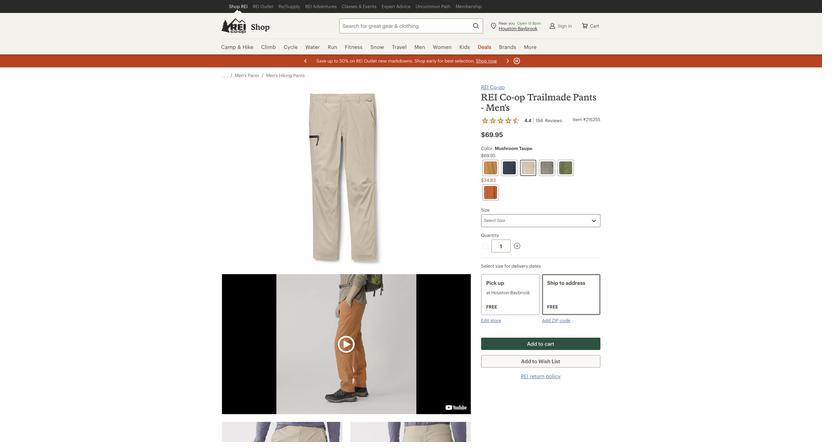 Task type: describe. For each thing, give the bounding box(es) containing it.
to inside promotional messages marquee
[[334, 58, 339, 64]]

reviews
[[546, 118, 563, 123]]

expert
[[382, 4, 395, 9]]

fitness button
[[342, 39, 367, 55]]

$34.83
[[482, 177, 496, 183]]

sign
[[558, 23, 568, 28]]

rei right shop rei
[[253, 4, 260, 9]]

uncommon
[[416, 4, 441, 9]]

on
[[350, 58, 355, 64]]

1 vertical spatial co-
[[500, 92, 515, 103]]

fitness
[[345, 44, 363, 50]]

re/supply
[[279, 4, 300, 9]]

shop link
[[251, 22, 270, 32]]

hiking
[[279, 73, 293, 78]]

uncommon path link
[[414, 0, 454, 13]]

snow button
[[367, 39, 388, 55]]

none search field inside 'shop' banner
[[328, 18, 484, 33]]

shop left now
[[476, 58, 487, 64]]

events
[[363, 4, 377, 9]]

ship
[[548, 280, 559, 286]]

address
[[566, 280, 586, 286]]

more button
[[521, 39, 541, 55]]

climb
[[261, 44, 276, 50]]

zip
[[552, 318, 559, 323]]

#216255
[[584, 117, 601, 122]]

at houston-baybrook
[[487, 290, 530, 296]]

wish
[[539, 358, 551, 365]]

color: stratus gray image
[[541, 162, 554, 175]]

cart
[[545, 341, 555, 347]]

code
[[560, 318, 571, 323]]

0 horizontal spatial co-
[[490, 84, 499, 90]]

Search for great gear & clothing text field
[[340, 18, 484, 33]]

add for add to cart
[[528, 341, 538, 347]]

add to cart
[[528, 341, 555, 347]]

travel button
[[388, 39, 411, 55]]

store
[[491, 318, 502, 323]]

rei outlet
[[253, 4, 274, 9]]

selection.
[[455, 58, 475, 64]]

quantity
[[482, 233, 499, 238]]

women button
[[429, 39, 456, 55]]

for inside promotional messages marquee
[[438, 58, 444, 64]]

near you open til 8pm houston-baybrook
[[499, 21, 541, 31]]

edit store button
[[482, 318, 502, 324]]

add for add to wish list
[[522, 358, 532, 365]]

promotional messages marquee
[[0, 54, 823, 67]]

expert advice link
[[379, 0, 414, 13]]

classes & events
[[342, 4, 377, 9]]

1 / from the left
[[231, 73, 232, 78]]

edit
[[482, 318, 490, 323]]

run button
[[324, 39, 342, 55]]

membership
[[456, 4, 482, 9]]

open
[[518, 21, 528, 25]]

cart link
[[578, 18, 604, 34]]

hike
[[243, 44, 254, 50]]

sign in
[[558, 23, 573, 28]]

cycle button
[[280, 39, 302, 55]]

color: mushroom taupe
[[482, 146, 533, 151]]

rei return policy
[[521, 373, 561, 380]]

item
[[573, 117, 583, 122]]

shop left early
[[415, 58, 426, 64]]

add to cart button
[[482, 338, 601, 350]]

rei up '-'
[[482, 84, 489, 90]]

rei return policy button
[[521, 373, 561, 380]]

next message image
[[504, 57, 512, 65]]

item #216255
[[573, 117, 601, 122]]

rei inside button
[[521, 373, 529, 380]]

8pm
[[533, 21, 541, 25]]

& for classes
[[359, 4, 362, 9]]

1 horizontal spatial pants
[[294, 73, 305, 78]]

size
[[482, 207, 490, 213]]

search image
[[473, 22, 481, 30]]

youtubelogo image
[[444, 404, 469, 412]]

to for add to wish list
[[533, 358, 538, 365]]

men's inside 'rei co-op rei co-op trailmade pants - men's'
[[486, 102, 511, 113]]

shop banner
[[0, 0, 823, 55]]

2 free from the left
[[548, 304, 559, 310]]

you
[[509, 21, 515, 25]]

1 free from the left
[[487, 304, 498, 310]]

edit store
[[482, 318, 502, 323]]

men's pants link
[[235, 73, 259, 79]]

baybrook inside near you open til 8pm houston-baybrook
[[518, 25, 538, 31]]

pause banner message scrolling image
[[513, 57, 521, 65]]

adventures
[[313, 4, 337, 9]]

expert advice
[[382, 4, 411, 9]]

deals
[[478, 44, 492, 50]]

run
[[328, 44, 338, 50]]

add zip code
[[543, 318, 571, 323]]

outlet inside 'shop' banner
[[261, 4, 274, 9]]

kids button
[[456, 39, 474, 55]]

rei outlet link
[[250, 0, 276, 13]]

rei inside promotional messages marquee
[[356, 58, 363, 64]]

camp & hike button
[[221, 39, 258, 55]]

add to wish list button
[[482, 356, 601, 368]]

add zip code button
[[543, 318, 571, 324]]

camp & hike
[[221, 44, 254, 50]]

2 . from the left
[[224, 73, 226, 78]]

trailmade
[[528, 92, 572, 103]]

color: blue nights image
[[503, 162, 516, 175]]

0 horizontal spatial pants
[[248, 73, 259, 78]]



Task type: locate. For each thing, give the bounding box(es) containing it.
2 vertical spatial add
[[522, 358, 532, 365]]

snow
[[371, 44, 385, 50]]

0 horizontal spatial outlet
[[261, 4, 274, 9]]

194 reviews
[[536, 118, 563, 123]]

1 vertical spatial houston-
[[492, 290, 511, 296]]

deals button
[[474, 39, 496, 55]]

1 horizontal spatial .
[[224, 73, 226, 78]]

add left cart at the bottom of the page
[[528, 341, 538, 347]]

previous message image
[[302, 57, 310, 65]]

0 horizontal spatial op
[[499, 84, 505, 90]]

1 vertical spatial $69.95
[[482, 153, 496, 158]]

co- down now
[[490, 84, 499, 90]]

up right save
[[328, 58, 333, 64]]

free
[[487, 304, 498, 310], [548, 304, 559, 310]]

decrement quantity image
[[482, 242, 489, 250]]

& inside "link"
[[359, 4, 362, 9]]

path
[[442, 4, 451, 9]]

. . . button
[[222, 73, 228, 79]]

travel
[[392, 44, 407, 50]]

& left hike
[[238, 44, 241, 50]]

ship to address
[[548, 280, 586, 286]]

re/supply link
[[276, 0, 303, 13]]

50%
[[340, 58, 349, 64]]

add to wish list
[[522, 358, 561, 365]]

rei co-op link
[[482, 84, 505, 91]]

pants up item #216255 on the right top of page
[[574, 92, 597, 103]]

0 horizontal spatial free
[[487, 304, 498, 310]]

2 horizontal spatial men's
[[486, 102, 511, 113]]

1 vertical spatial &
[[238, 44, 241, 50]]

0 vertical spatial houston-
[[499, 25, 518, 31]]

up for pick
[[498, 280, 505, 286]]

early
[[427, 58, 437, 64]]

& inside dropdown button
[[238, 44, 241, 50]]

taupe
[[520, 146, 533, 151]]

1 $69.95 from the top
[[482, 131, 504, 139]]

policy
[[546, 373, 561, 380]]

houston- down the you
[[499, 25, 518, 31]]

size
[[496, 263, 504, 269]]

up right pick
[[498, 280, 505, 286]]

houston- inside near you open til 8pm houston-baybrook
[[499, 25, 518, 31]]

shop rei
[[229, 4, 248, 9]]

-
[[482, 102, 484, 113]]

add inside popup button
[[528, 341, 538, 347]]

1 horizontal spatial for
[[505, 263, 511, 269]]

markdowns.
[[388, 58, 414, 64]]

0 vertical spatial $69.95
[[482, 131, 504, 139]]

men's right . . . dropdown button
[[235, 73, 247, 78]]

to inside popup button
[[539, 341, 544, 347]]

cart
[[591, 23, 600, 28]]

194
[[536, 118, 543, 123]]

rei adventures link
[[303, 0, 340, 13]]

1 horizontal spatial &
[[359, 4, 362, 9]]

1 vertical spatial up
[[498, 280, 505, 286]]

select
[[482, 263, 495, 269]]

1 horizontal spatial op
[[515, 92, 526, 103]]

1 vertical spatial for
[[505, 263, 511, 269]]

up inside promotional messages marquee
[[328, 58, 333, 64]]

outlet
[[261, 4, 274, 9], [364, 58, 377, 64]]

for
[[438, 58, 444, 64], [505, 263, 511, 269]]

none field inside 'shop' banner
[[340, 18, 484, 33]]

op down next message image
[[499, 84, 505, 90]]

brands button
[[496, 39, 521, 55]]

color: birch brown image
[[484, 162, 497, 175]]

men's hiking pants link
[[266, 73, 305, 79]]

shop down rei outlet link at the top left of page
[[251, 22, 270, 31]]

men button
[[411, 39, 429, 55]]

cycle
[[284, 44, 298, 50]]

brands
[[500, 44, 517, 50]]

1 vertical spatial op
[[515, 92, 526, 103]]

add left 'wish' in the bottom of the page
[[522, 358, 532, 365]]

pick
[[487, 280, 497, 286]]

baybrook down "til"
[[518, 25, 538, 31]]

pants right . . . dropdown button
[[248, 73, 259, 78]]

select size for delivery dates
[[482, 263, 541, 269]]

men's right '-'
[[486, 102, 511, 113]]

& for camp
[[238, 44, 241, 50]]

rei left the adventures
[[306, 4, 312, 9]]

/ right men's pants link
[[262, 73, 264, 78]]

advice
[[397, 4, 411, 9]]

0 vertical spatial add
[[543, 318, 551, 323]]

color: mushroom taupe image
[[522, 162, 535, 175]]

0 horizontal spatial /
[[231, 73, 232, 78]]

color: woodland olive image
[[560, 162, 573, 175]]

1 horizontal spatial up
[[498, 280, 505, 286]]

&
[[359, 4, 362, 9], [238, 44, 241, 50]]

outlet inside promotional messages marquee
[[364, 58, 377, 64]]

0 vertical spatial outlet
[[261, 4, 274, 9]]

2 $69.95 from the top
[[482, 153, 496, 158]]

delivery
[[512, 263, 529, 269]]

to inside button
[[533, 358, 538, 365]]

$69.95 up color:
[[482, 131, 504, 139]]

shop up rei co-op, go to rei.com home page link
[[229, 4, 240, 9]]

. . . / men's pants / men's hiking pants
[[222, 73, 305, 78]]

add left zip
[[543, 318, 551, 323]]

play rei co-op trailmade pants - men's video image
[[336, 334, 357, 355]]

0 vertical spatial op
[[499, 84, 505, 90]]

free up zip
[[548, 304, 559, 310]]

men's left hiking
[[266, 73, 278, 78]]

outlet up shop link
[[261, 4, 274, 9]]

rei left rei outlet
[[241, 4, 248, 9]]

3 . from the left
[[227, 73, 228, 78]]

0 vertical spatial up
[[328, 58, 333, 64]]

pants
[[248, 73, 259, 78], [294, 73, 305, 78], [574, 92, 597, 103]]

dates
[[530, 263, 541, 269]]

2 / from the left
[[262, 73, 264, 78]]

$69.95 down color:
[[482, 153, 496, 158]]

rei co-op rei co-op trailmade pants - men's
[[482, 84, 597, 113]]

kids
[[460, 44, 470, 50]]

rei left return
[[521, 373, 529, 380]]

pants inside 'rei co-op rei co-op trailmade pants - men's'
[[574, 92, 597, 103]]

free up edit store
[[487, 304, 498, 310]]

til
[[529, 21, 532, 25]]

pants right hiking
[[294, 73, 305, 78]]

more
[[525, 44, 537, 50]]

0 horizontal spatial men's
[[235, 73, 247, 78]]

0 horizontal spatial .
[[222, 73, 223, 78]]

classes & events link
[[340, 0, 379, 13]]

1 horizontal spatial outlet
[[364, 58, 377, 64]]

houston-
[[499, 25, 518, 31], [492, 290, 511, 296]]

to left cart at the bottom of the page
[[539, 341, 544, 347]]

1 horizontal spatial co-
[[500, 92, 515, 103]]

uncommon path
[[416, 4, 451, 9]]

.
[[222, 73, 223, 78], [224, 73, 226, 78], [227, 73, 228, 78]]

1 horizontal spatial /
[[262, 73, 264, 78]]

op up 4.4 on the top
[[515, 92, 526, 103]]

shop
[[229, 4, 240, 9], [251, 22, 270, 31], [415, 58, 426, 64], [476, 58, 487, 64]]

add for add zip code
[[543, 318, 551, 323]]

baybrook down delivery
[[511, 290, 530, 296]]

list
[[552, 358, 561, 365]]

water button
[[302, 39, 324, 55]]

to left 50%
[[334, 58, 339, 64]]

rei adventures
[[306, 4, 337, 9]]

pick up
[[487, 280, 505, 286]]

at
[[487, 290, 491, 296]]

houston- down pick up
[[492, 290, 511, 296]]

rei
[[241, 4, 248, 9], [253, 4, 260, 9], [306, 4, 312, 9], [356, 58, 363, 64], [482, 84, 489, 90], [482, 92, 498, 103], [521, 373, 529, 380]]

0 vertical spatial co-
[[490, 84, 499, 90]]

to right ship
[[560, 280, 565, 286]]

color: copper clay image
[[484, 186, 497, 199]]

to left 'wish' in the bottom of the page
[[533, 358, 538, 365]]

2 horizontal spatial pants
[[574, 92, 597, 103]]

add
[[543, 318, 551, 323], [528, 341, 538, 347], [522, 358, 532, 365]]

None number field
[[492, 240, 511, 253]]

outlet left new
[[364, 58, 377, 64]]

0 horizontal spatial &
[[238, 44, 241, 50]]

rei right on
[[356, 58, 363, 64]]

to for add to cart
[[539, 341, 544, 347]]

up for save
[[328, 58, 333, 64]]

1 . from the left
[[222, 73, 223, 78]]

women
[[433, 44, 452, 50]]

shop rei link
[[227, 0, 250, 13]]

return
[[530, 373, 545, 380]]

0 horizontal spatial up
[[328, 58, 333, 64]]

classes
[[342, 4, 358, 9]]

1 horizontal spatial men's
[[266, 73, 278, 78]]

& left events
[[359, 4, 362, 9]]

0 vertical spatial baybrook
[[518, 25, 538, 31]]

baybrook
[[518, 25, 538, 31], [511, 290, 530, 296]]

0 vertical spatial for
[[438, 58, 444, 64]]

1 horizontal spatial free
[[548, 304, 559, 310]]

1 vertical spatial baybrook
[[511, 290, 530, 296]]

None field
[[340, 18, 484, 33]]

membership link
[[454, 0, 485, 13]]

rei co-op, go to rei.com home page link
[[221, 18, 246, 34]]

1 vertical spatial add
[[528, 341, 538, 347]]

to for ship to address
[[560, 280, 565, 286]]

to
[[334, 58, 339, 64], [560, 280, 565, 286], [539, 341, 544, 347], [533, 358, 538, 365]]

increment quantity image
[[514, 242, 521, 250]]

men
[[415, 44, 426, 50]]

sign in link
[[547, 19, 575, 32]]

0 vertical spatial &
[[359, 4, 362, 9]]

rei co-op, go to rei.com home page image
[[221, 18, 246, 34]]

2 horizontal spatial .
[[227, 73, 228, 78]]

color:
[[482, 146, 494, 151]]

/ right . . . dropdown button
[[231, 73, 232, 78]]

camp
[[221, 44, 236, 50]]

1 vertical spatial outlet
[[364, 58, 377, 64]]

save
[[317, 58, 327, 64]]

0 horizontal spatial for
[[438, 58, 444, 64]]

co-
[[490, 84, 499, 90], [500, 92, 515, 103]]

for left best
[[438, 58, 444, 64]]

for right size
[[505, 263, 511, 269]]

mushroom
[[495, 146, 519, 151]]

None search field
[[328, 18, 484, 33]]

co- down rei co-op link
[[500, 92, 515, 103]]

rei down rei co-op link
[[482, 92, 498, 103]]



Task type: vqa. For each thing, say whether or not it's contained in the screenshot.
color: copper clay ICON
yes



